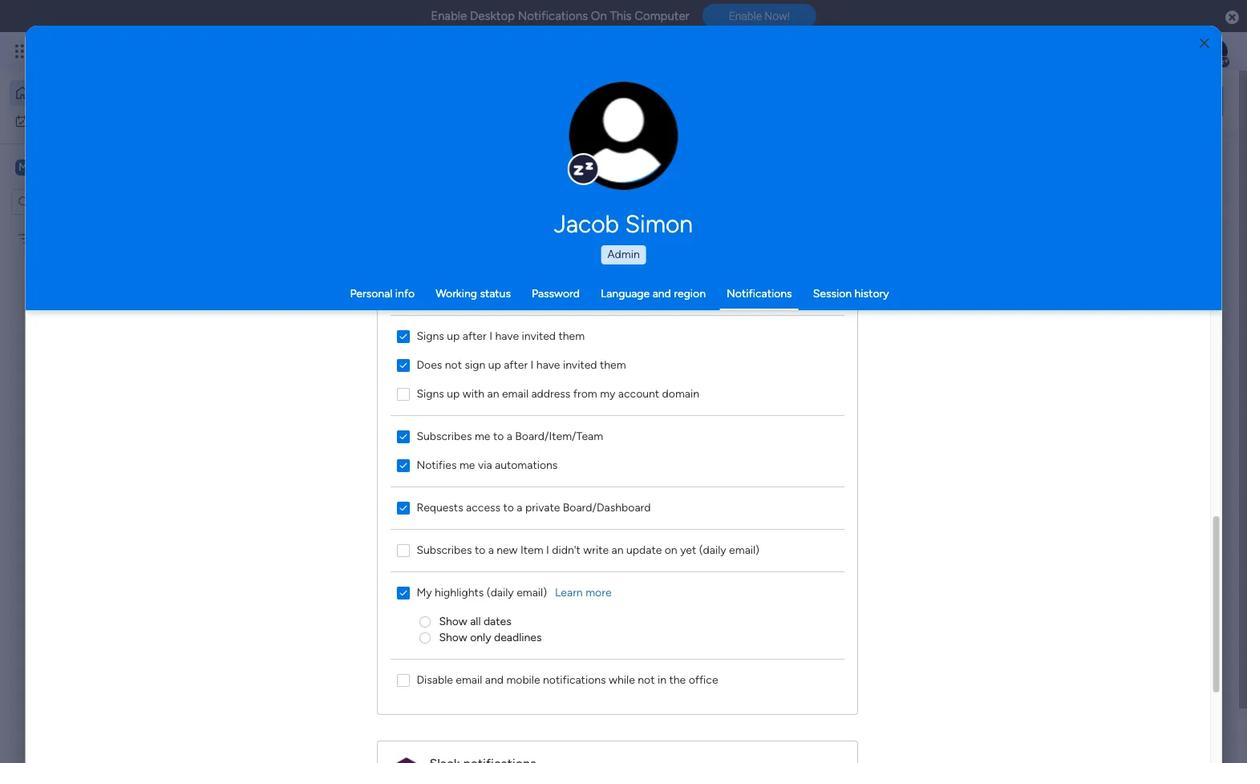 Task type: describe. For each thing, give the bounding box(es) containing it.
show for show all dates
[[439, 615, 467, 629]]

0 vertical spatial after
[[463, 329, 487, 343]]

jacob simon
[[555, 210, 693, 239]]

on
[[665, 544, 678, 557]]

requests
[[416, 501, 463, 515]]

status
[[480, 287, 511, 301]]

>
[[384, 352, 391, 366]]

working status link
[[436, 287, 511, 301]]

to for me
[[493, 430, 504, 443]]

work inside main workspace work management
[[343, 706, 369, 720]]

roy mann
[[327, 468, 381, 483]]

show all dates
[[439, 615, 511, 629]]

1 vertical spatial main
[[394, 352, 418, 366]]

more
[[586, 586, 612, 600]]

desktop
[[470, 9, 515, 23]]

2 vertical spatial to
[[475, 544, 485, 557]]

1 horizontal spatial (daily
[[699, 544, 726, 557]]

dates
[[484, 615, 511, 629]]

disable email and mobile notifications while not in the office
[[416, 674, 718, 687]]

getting started element
[[983, 641, 1224, 705]]

0 horizontal spatial not
[[445, 358, 462, 372]]

invite your teammates and start collaborating
[[369, 549, 632, 564]]

disable
[[416, 674, 453, 687]]

0 vertical spatial invited
[[522, 329, 556, 343]]

i for new
[[546, 544, 549, 557]]

does
[[416, 358, 442, 372]]

new
[[497, 544, 518, 557]]

info
[[396, 287, 415, 301]]

my board list box
[[0, 221, 205, 469]]

signs for signs up after i have invited them
[[416, 329, 444, 343]]

subscribes for subscribes to a new item i didn't write an update on yet (daily email)
[[416, 544, 472, 557]]

sign
[[465, 358, 485, 372]]

1 horizontal spatial have
[[536, 358, 560, 372]]

highlights
[[435, 586, 484, 600]]

0 horizontal spatial (daily
[[487, 586, 514, 600]]

personal
[[350, 287, 393, 301]]

1 vertical spatial email
[[456, 674, 482, 687]]

my work
[[35, 114, 78, 127]]

board/dashboard
[[563, 501, 651, 515]]

your
[[405, 549, 431, 564]]

picture
[[608, 158, 641, 171]]

only
[[470, 631, 491, 645]]

1 horizontal spatial them
[[600, 358, 626, 372]]

workspace image
[[15, 158, 31, 176]]

work inside button
[[53, 114, 78, 127]]

language and region
[[601, 287, 706, 301]]

learn more link
[[555, 585, 612, 601]]

1 vertical spatial invited
[[563, 358, 597, 372]]

teammates
[[434, 549, 499, 564]]

enable now! button
[[703, 4, 817, 28]]

home button
[[10, 80, 173, 106]]

now!
[[765, 10, 790, 23]]

up for after
[[447, 329, 460, 343]]

main workspace work management
[[324, 684, 443, 720]]

enable for enable desktop notifications on this computer
[[431, 9, 467, 23]]

private
[[525, 501, 560, 515]]

region
[[674, 287, 706, 301]]

in
[[658, 674, 667, 687]]

the
[[669, 674, 686, 687]]

me for subscribes
[[475, 430, 490, 443]]

notifies
[[416, 459, 457, 472]]

region containing signs up after i have invited them
[[378, 89, 858, 715]]

jacob simon image
[[1203, 39, 1229, 64]]

admin
[[608, 248, 640, 262]]

computer
[[635, 9, 690, 23]]

a for board/item/team
[[507, 430, 512, 443]]

update
[[270, 415, 319, 433]]

working status
[[436, 287, 511, 301]]

my
[[600, 387, 616, 401]]

main for main workspace work management
[[324, 684, 355, 701]]

yet
[[680, 544, 696, 557]]

me for notifies
[[459, 459, 475, 472]]

show for show only deadlines
[[439, 631, 467, 645]]

up for with
[[447, 387, 460, 401]]

session
[[813, 287, 852, 301]]

management inside main workspace work management
[[372, 706, 443, 720]]

1 vertical spatial up
[[488, 358, 501, 372]]

1 vertical spatial not
[[638, 674, 655, 687]]

requests access to a private board/dashboard
[[416, 501, 651, 515]]

mann
[[351, 468, 381, 483]]

session history link
[[813, 287, 890, 301]]

access
[[466, 501, 501, 515]]

password link
[[532, 287, 580, 301]]

my for my board
[[38, 232, 53, 245]]

address
[[531, 387, 571, 401]]

domain
[[662, 387, 699, 401]]

workspace for main workspace
[[68, 159, 132, 175]]

invite
[[369, 549, 402, 564]]

notifications link
[[727, 287, 793, 301]]

deadlines
[[494, 631, 542, 645]]

0 horizontal spatial have
[[495, 329, 519, 343]]

write
[[583, 544, 609, 557]]

change profile picture
[[590, 145, 658, 171]]

enable desktop notifications on this computer
[[431, 9, 690, 23]]

select product image
[[14, 43, 30, 59]]

notifies me via automations
[[416, 459, 558, 472]]

start
[[526, 549, 553, 564]]

to for access
[[503, 501, 514, 515]]

with
[[463, 387, 484, 401]]



Task type: locate. For each thing, give the bounding box(es) containing it.
1 subscribes from the top
[[416, 430, 472, 443]]

0 vertical spatial management
[[315, 352, 382, 366]]

update feed (inbox)
[[270, 415, 404, 433]]

profile
[[629, 145, 658, 157]]

invited
[[522, 329, 556, 343], [563, 358, 597, 372]]

2 vertical spatial my
[[416, 586, 432, 600]]

show left 'all'
[[439, 615, 467, 629]]

notifications
[[518, 9, 588, 23], [727, 287, 793, 301]]

workspace for main workspace work management
[[359, 684, 429, 701]]

i right add to favorites icon
[[489, 329, 492, 343]]

2 horizontal spatial main
[[394, 352, 418, 366]]

my for my highlights (daily email)
[[416, 586, 432, 600]]

0 horizontal spatial a
[[488, 544, 494, 557]]

work management > main workspace
[[288, 352, 475, 366]]

not left in
[[638, 674, 655, 687]]

email right disable
[[456, 674, 482, 687]]

jacob simon button
[[403, 210, 845, 239]]

management down disable
[[372, 706, 443, 720]]

0 horizontal spatial email
[[456, 674, 482, 687]]

0 vertical spatial (daily
[[699, 544, 726, 557]]

(inbox)
[[356, 415, 404, 433]]

0 vertical spatial subscribes
[[416, 430, 472, 443]]

enable for enable now!
[[729, 10, 762, 23]]

didn't
[[552, 544, 581, 557]]

0 horizontal spatial notifications
[[518, 9, 588, 23]]

notifications left on
[[518, 9, 588, 23]]

from
[[573, 387, 597, 401]]

0 horizontal spatial enable
[[431, 9, 467, 23]]

all
[[470, 615, 481, 629]]

up down "working"
[[447, 329, 460, 343]]

0 vertical spatial my
[[35, 114, 51, 127]]

(daily up dates
[[487, 586, 514, 600]]

1 vertical spatial management
[[372, 706, 443, 720]]

does not sign up after i have invited them
[[416, 358, 626, 372]]

on
[[591, 9, 607, 23]]

1 vertical spatial (daily
[[487, 586, 514, 600]]

0 vertical spatial to
[[493, 430, 504, 443]]

update
[[626, 544, 662, 557]]

0 vertical spatial a
[[507, 430, 512, 443]]

personal info link
[[350, 287, 415, 301]]

invited up the does not sign up after i have invited them
[[522, 329, 556, 343]]

2 vertical spatial a
[[488, 544, 494, 557]]

my for my work
[[35, 114, 51, 127]]

feed
[[323, 415, 353, 433]]

2 show from the top
[[439, 631, 467, 645]]

and left mobile
[[485, 674, 504, 687]]

workspace inside main workspace work management
[[359, 684, 429, 701]]

and inside 'region'
[[485, 674, 504, 687]]

board/item/team
[[515, 430, 603, 443]]

2 vertical spatial workspace
[[359, 684, 429, 701]]

1 signs from the top
[[416, 329, 444, 343]]

1 vertical spatial them
[[600, 358, 626, 372]]

2 horizontal spatial i
[[546, 544, 549, 557]]

have up the does not sign up after i have invited them
[[495, 329, 519, 343]]

option
[[0, 224, 205, 227]]

them
[[559, 329, 585, 343], [600, 358, 626, 372]]

to right access
[[503, 501, 514, 515]]

show only deadlines
[[439, 631, 542, 645]]

1 vertical spatial i
[[531, 358, 534, 372]]

signs up with an email address from my account domain
[[416, 387, 699, 401]]

1 vertical spatial and
[[502, 549, 523, 564]]

2 vertical spatial i
[[546, 544, 549, 557]]

after up sign
[[463, 329, 487, 343]]

(daily
[[699, 544, 726, 557], [487, 586, 514, 600]]

region
[[378, 89, 858, 715]]

enable
[[431, 9, 467, 23], [729, 10, 762, 23]]

(daily right yet
[[699, 544, 726, 557]]

have up address
[[536, 358, 560, 372]]

language and region link
[[601, 287, 706, 301]]

enable inside button
[[729, 10, 762, 23]]

0 horizontal spatial after
[[463, 329, 487, 343]]

a for private
[[517, 501, 523, 515]]

2 vertical spatial up
[[447, 387, 460, 401]]

1 vertical spatial a
[[517, 501, 523, 515]]

1 horizontal spatial notifications
[[727, 287, 793, 301]]

email) left learn
[[517, 586, 547, 600]]

2 horizontal spatial a
[[517, 501, 523, 515]]

enable left 'desktop'
[[431, 9, 467, 23]]

workspace
[[68, 159, 132, 175], [421, 352, 475, 366], [359, 684, 429, 701]]

0 vertical spatial and
[[653, 287, 672, 301]]

0 vertical spatial notifications
[[518, 9, 588, 23]]

1 horizontal spatial after
[[504, 358, 528, 372]]

management
[[315, 352, 382, 366], [372, 706, 443, 720]]

1 vertical spatial subscribes
[[416, 544, 472, 557]]

1 horizontal spatial main
[[324, 684, 355, 701]]

dapulse close image
[[1226, 10, 1240, 26]]

subscribes me to a board/item/team
[[416, 430, 603, 443]]

1 horizontal spatial work
[[288, 352, 313, 366]]

via
[[478, 459, 492, 472]]

0 horizontal spatial i
[[489, 329, 492, 343]]

up left with
[[447, 387, 460, 401]]

me left via
[[459, 459, 475, 472]]

0 horizontal spatial invited
[[522, 329, 556, 343]]

automations
[[495, 459, 558, 472]]

email) right yet
[[729, 544, 760, 557]]

to up notifies me via automations
[[493, 430, 504, 443]]

0 vertical spatial me
[[475, 430, 490, 443]]

notifications
[[543, 674, 606, 687]]

workspace selection element
[[15, 158, 134, 179]]

work
[[53, 114, 78, 127], [288, 352, 313, 366], [343, 706, 369, 720]]

to left new
[[475, 544, 485, 557]]

subscribes up the notifies
[[416, 430, 472, 443]]

1 horizontal spatial a
[[507, 430, 512, 443]]

0 vertical spatial them
[[559, 329, 585, 343]]

collaborating
[[557, 549, 632, 564]]

my inside "my work" button
[[35, 114, 51, 127]]

2 horizontal spatial work
[[343, 706, 369, 720]]

1 vertical spatial after
[[504, 358, 528, 372]]

subscribes to a new item i didn't write an update on yet (daily email)
[[416, 544, 760, 557]]

them up my
[[600, 358, 626, 372]]

main for main workspace
[[37, 159, 65, 175]]

a up automations
[[507, 430, 512, 443]]

0 horizontal spatial main
[[37, 159, 65, 175]]

1 vertical spatial email)
[[517, 586, 547, 600]]

have
[[495, 329, 519, 343], [536, 358, 560, 372]]

subscribes for subscribes me to a board/item/team
[[416, 430, 472, 443]]

notifications right region
[[727, 287, 793, 301]]

0 vertical spatial an
[[487, 387, 499, 401]]

0 horizontal spatial an
[[487, 387, 499, 401]]

change
[[590, 145, 626, 157]]

and left start
[[502, 549, 523, 564]]

learn more
[[555, 586, 612, 600]]

while
[[609, 674, 635, 687]]

0 vertical spatial i
[[489, 329, 492, 343]]

1 vertical spatial to
[[503, 501, 514, 515]]

my down home
[[35, 114, 51, 127]]

1 vertical spatial an
[[612, 544, 624, 557]]

show down show all dates
[[439, 631, 467, 645]]

language
[[601, 287, 650, 301]]

signs for signs up with an email address from my account domain
[[416, 387, 444, 401]]

subscribes down requests
[[416, 544, 472, 557]]

workspace inside work management > main workspace link
[[421, 352, 475, 366]]

office
[[689, 674, 718, 687]]

history
[[855, 287, 890, 301]]

close image
[[1200, 37, 1210, 49]]

me up via
[[475, 430, 490, 443]]

2 vertical spatial and
[[485, 674, 504, 687]]

working
[[436, 287, 477, 301]]

my inside the my board list box
[[38, 232, 53, 245]]

1 horizontal spatial not
[[638, 674, 655, 687]]

signs down does
[[416, 387, 444, 401]]

not
[[445, 358, 462, 372], [638, 674, 655, 687]]

i up address
[[531, 358, 534, 372]]

home
[[37, 86, 68, 100]]

enable left 'now!'
[[729, 10, 762, 23]]

1 horizontal spatial email
[[502, 387, 529, 401]]

session history
[[813, 287, 890, 301]]

and left region
[[653, 287, 672, 301]]

0 vertical spatial signs
[[416, 329, 444, 343]]

personal info
[[350, 287, 415, 301]]

1 horizontal spatial an
[[612, 544, 624, 557]]

my highlights (daily email)
[[416, 586, 547, 600]]

signs up does
[[416, 329, 444, 343]]

main workspace
[[37, 159, 132, 175]]

0 vertical spatial email)
[[729, 544, 760, 557]]

1 vertical spatial have
[[536, 358, 560, 372]]

my left highlights
[[416, 586, 432, 600]]

1 vertical spatial me
[[459, 459, 475, 472]]

signs up after i have invited them
[[416, 329, 585, 343]]

2 subscribes from the top
[[416, 544, 472, 557]]

board
[[56, 232, 85, 245]]

1 vertical spatial work
[[288, 352, 313, 366]]

0 vertical spatial main
[[37, 159, 65, 175]]

1 vertical spatial signs
[[416, 387, 444, 401]]

invited up from
[[563, 358, 597, 372]]

2 vertical spatial work
[[343, 706, 369, 720]]

1 vertical spatial workspace
[[421, 352, 475, 366]]

an
[[487, 387, 499, 401], [612, 544, 624, 557]]

0 vertical spatial have
[[495, 329, 519, 343]]

an right with
[[487, 387, 499, 401]]

roy
[[327, 468, 348, 483]]

main inside workspace selection element
[[37, 159, 65, 175]]

2 signs from the top
[[416, 387, 444, 401]]

up right sign
[[488, 358, 501, 372]]

1 horizontal spatial enable
[[729, 10, 762, 23]]

a
[[507, 430, 512, 443], [517, 501, 523, 515], [488, 544, 494, 557]]

mobile
[[506, 674, 540, 687]]

1 show from the top
[[439, 615, 467, 629]]

up
[[447, 329, 460, 343], [488, 358, 501, 372], [447, 387, 460, 401]]

0 vertical spatial up
[[447, 329, 460, 343]]

0 horizontal spatial them
[[559, 329, 585, 343]]

email)
[[729, 544, 760, 557], [517, 586, 547, 600]]

1 horizontal spatial i
[[531, 358, 534, 372]]

i for up
[[531, 358, 534, 372]]

Search in workspace field
[[34, 193, 134, 211]]

an right write on the left of page
[[612, 544, 624, 557]]

and
[[653, 287, 672, 301], [502, 549, 523, 564], [485, 674, 504, 687]]

2 vertical spatial main
[[324, 684, 355, 701]]

m
[[18, 160, 28, 174]]

show
[[439, 615, 467, 629], [439, 631, 467, 645]]

my work button
[[10, 108, 173, 134]]

email down the does not sign up after i have invited them
[[502, 387, 529, 401]]

a left private
[[517, 501, 523, 515]]

0 vertical spatial workspace
[[68, 159, 132, 175]]

workspace inside workspace selection element
[[68, 159, 132, 175]]

1 horizontal spatial invited
[[563, 358, 597, 372]]

0 horizontal spatial email)
[[517, 586, 547, 600]]

them down password link
[[559, 329, 585, 343]]

main inside main workspace work management
[[324, 684, 355, 701]]

my left board
[[38, 232, 53, 245]]

help center element
[[983, 718, 1224, 764]]

1 vertical spatial show
[[439, 631, 467, 645]]

learn
[[555, 586, 583, 600]]

this
[[610, 9, 632, 23]]

1 vertical spatial notifications
[[727, 287, 793, 301]]

0 vertical spatial email
[[502, 387, 529, 401]]

0 horizontal spatial work
[[53, 114, 78, 127]]

item
[[521, 544, 543, 557]]

a left new
[[488, 544, 494, 557]]

jacob
[[555, 210, 620, 239]]

management left '>'
[[315, 352, 382, 366]]

0 vertical spatial show
[[439, 615, 467, 629]]

after down signs up after i have invited them
[[504, 358, 528, 372]]

i right item
[[546, 544, 549, 557]]

0 vertical spatial not
[[445, 358, 462, 372]]

add to favorites image
[[454, 325, 470, 341]]

not left sign
[[445, 358, 462, 372]]

simon
[[626, 210, 693, 239]]

my inside 'region'
[[416, 586, 432, 600]]

1 horizontal spatial email)
[[729, 544, 760, 557]]

change profile picture button
[[570, 82, 679, 191]]

password
[[532, 287, 580, 301]]

account
[[618, 387, 659, 401]]

1 vertical spatial my
[[38, 232, 53, 245]]

work management > main workspace link
[[261, 195, 486, 376]]

0 vertical spatial work
[[53, 114, 78, 127]]

email
[[502, 387, 529, 401], [456, 674, 482, 687]]



Task type: vqa. For each thing, say whether or not it's contained in the screenshot.
1 The Group
no



